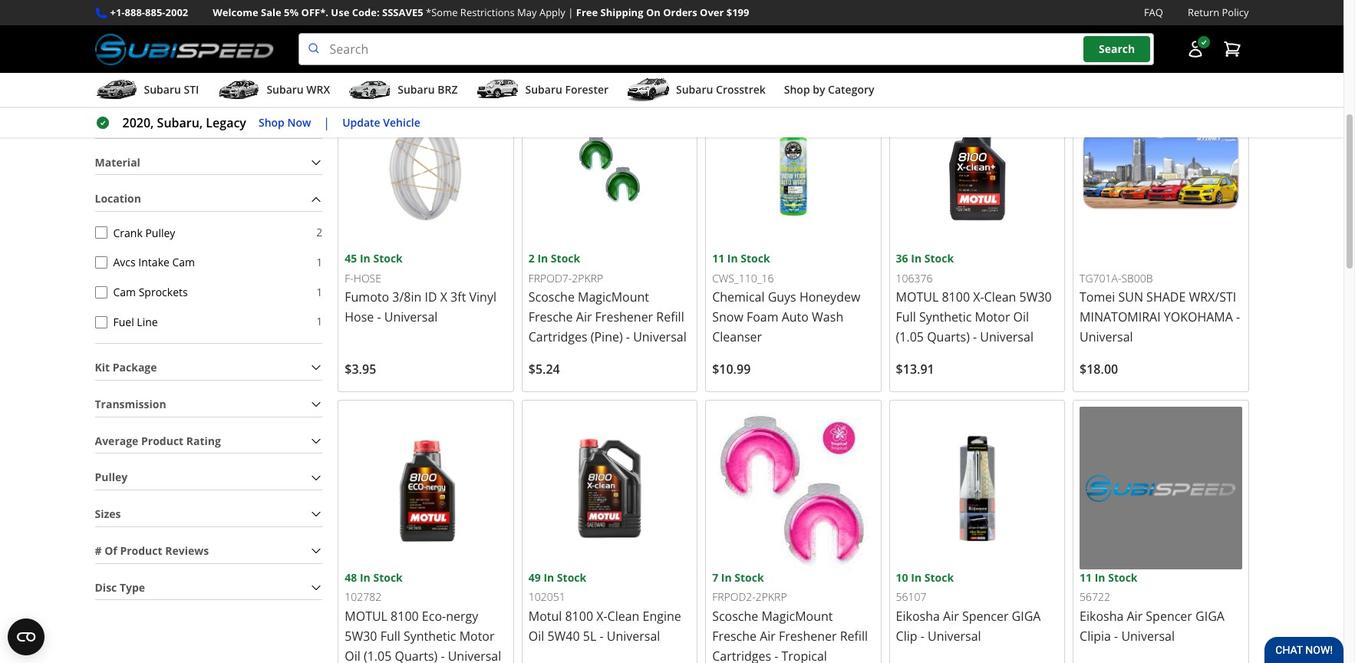 Task type: locate. For each thing, give the bounding box(es) containing it.
0 vertical spatial 11
[[713, 251, 725, 266]]

subaru down products on the top of the page
[[676, 82, 713, 97]]

1 vertical spatial motul
[[345, 608, 388, 625]]

shop left by
[[784, 82, 810, 97]]

1 vertical spatial (1.05
[[364, 648, 392, 663]]

1 horizontal spatial oil
[[529, 628, 544, 645]]

0 vertical spatial quarts)
[[927, 329, 970, 346]]

1 horizontal spatial refill
[[840, 628, 868, 645]]

oil inside '48 in stock 102782 motul 8100 eco-nergy 5w30 full synthetic motor oil (1.05 quarts) - universal'
[[345, 648, 361, 663]]

48
[[345, 570, 357, 585]]

stock
[[373, 251, 403, 266], [551, 251, 580, 266], [741, 251, 770, 266], [925, 251, 954, 266], [373, 570, 403, 585], [557, 570, 587, 585], [735, 570, 764, 585], [925, 570, 954, 585], [1109, 570, 1138, 585]]

1 horizontal spatial motul
[[896, 289, 939, 306]]

1 vertical spatial product
[[120, 543, 162, 558]]

fresche inside '7 in stock frpod2-2pkrp scosche magicmount fresche air freshener refill cartridges - tropical'
[[713, 628, 757, 645]]

in up frpod7-
[[538, 251, 548, 266]]

full inside the 36 in stock 106376 motul 8100 x-clean 5w30 full synthetic motor oil (1.05 quarts) - universal
[[896, 309, 916, 326]]

subaru left 'sti'
[[144, 82, 181, 97]]

in for scosche magicmount fresche air freshener refill cartridges (pine) - universal
[[538, 251, 548, 266]]

1 vertical spatial shop
[[259, 115, 285, 130]]

| right now
[[323, 114, 330, 131]]

0 horizontal spatial motor
[[460, 628, 495, 645]]

minatomirai
[[1080, 309, 1161, 326]]

eikosha for clip
[[896, 608, 940, 625]]

oil inside the 36 in stock 106376 motul 8100 x-clean 5w30 full synthetic motor oil (1.05 quarts) - universal
[[1014, 309, 1030, 326]]

oil for nergy
[[345, 648, 361, 663]]

1 vertical spatial scosche
[[713, 608, 759, 625]]

a subaru sti thumbnail image image
[[95, 78, 138, 101]]

1 horizontal spatial spencer
[[1146, 608, 1193, 625]]

1 eikosha from the left
[[896, 608, 940, 625]]

8100 inside 49 in stock 102051 motul 8100 x-clean engine oil 5w40 5l - universal
[[565, 608, 593, 625]]

fresche down frpod2-
[[713, 628, 757, 645]]

45
[[345, 251, 357, 266]]

avcs
[[113, 255, 136, 270]]

scosche inside '7 in stock frpod2-2pkrp scosche magicmount fresche air freshener refill cartridges - tropical'
[[713, 608, 759, 625]]

0 horizontal spatial cartridges
[[529, 329, 588, 346]]

universal inside 11 in stock 56722 eikosha air spencer giga clipia - universal
[[1122, 628, 1175, 645]]

*some
[[426, 5, 458, 19]]

3 subaru from the left
[[398, 82, 435, 97]]

0 horizontal spatial magicmount
[[578, 289, 649, 306]]

motul 8100 eco-nergy 5w30 full synthetic motor oil (1.05 quarts) - universal image
[[345, 407, 507, 569]]

1 horizontal spatial x-
[[974, 289, 985, 306]]

in for motul 8100 x-clean engine oil 5w40 5l - universal
[[544, 570, 554, 585]]

synthetic inside the 36 in stock 106376 motul 8100 x-clean 5w30 full synthetic motor oil (1.05 quarts) - universal
[[920, 309, 972, 326]]

1 horizontal spatial |
[[568, 5, 574, 19]]

x-
[[974, 289, 985, 306], [597, 608, 608, 625]]

in inside 11 in stock 56722 eikosha air spencer giga clipia - universal
[[1095, 570, 1106, 585]]

x- inside the 36 in stock 106376 motul 8100 x-clean 5w30 full synthetic motor oil (1.05 quarts) - universal
[[974, 289, 985, 306]]

air
[[576, 309, 592, 326], [943, 608, 959, 625], [1127, 608, 1143, 625], [760, 628, 776, 645]]

4 subaru from the left
[[525, 82, 563, 97]]

2 spencer from the left
[[1146, 608, 1193, 625]]

stock inside the 36 in stock 106376 motul 8100 x-clean 5w30 full synthetic motor oil (1.05 quarts) - universal
[[925, 251, 954, 266]]

universal
[[606, 54, 655, 68], [384, 309, 438, 326], [633, 329, 687, 346], [981, 329, 1034, 346], [1080, 329, 1134, 346], [607, 628, 660, 645], [928, 628, 982, 645], [1122, 628, 1175, 645], [448, 648, 501, 663]]

sti
[[184, 82, 199, 97]]

stock up frpod2-
[[735, 570, 764, 585]]

location
[[95, 191, 141, 206]]

refill for scosche magicmount fresche air freshener refill cartridges - tropical
[[840, 628, 868, 645]]

eikosha down 56107 at the bottom of the page
[[896, 608, 940, 625]]

in inside '7 in stock frpod2-2pkrp scosche magicmount fresche air freshener refill cartridges - tropical'
[[721, 570, 732, 585]]

2pkrp up (pine)
[[572, 271, 604, 285]]

2pkrp up tropical
[[756, 590, 787, 604]]

quarts) up $13.91
[[927, 329, 970, 346]]

1 vertical spatial magicmount
[[762, 608, 833, 625]]

2 horizontal spatial 8100
[[942, 289, 970, 306]]

quarts) for x-
[[927, 329, 970, 346]]

magicmount inside the 2 in stock frpod7-2pkrp scosche magicmount fresche air freshener refill cartridges (pine) - universal
[[578, 289, 649, 306]]

stock inside 10 in stock 56107 eikosha air spencer giga clip - universal
[[925, 570, 954, 585]]

shop now link
[[259, 114, 311, 132]]

in for motul 8100 x-clean 5w30 full synthetic motor oil (1.05 quarts) - universal
[[911, 251, 922, 266]]

(1.05 inside the 36 in stock 106376 motul 8100 x-clean 5w30 full synthetic motor oil (1.05 quarts) - universal
[[896, 329, 924, 346]]

5w30 down 102782
[[345, 628, 377, 645]]

stock up cws_110_16
[[741, 251, 770, 266]]

universal inside 45 in stock f-hose fumoto 3/8in id x 3ft vinyl hose - universal
[[384, 309, 438, 326]]

(1.05 up $13.91
[[896, 329, 924, 346]]

motul
[[896, 289, 939, 306], [345, 608, 388, 625]]

pulley button
[[95, 466, 323, 490]]

spencer for eikosha air spencer giga clip - universal
[[963, 608, 1009, 625]]

2 giga from the left
[[1196, 608, 1225, 625]]

policy
[[1222, 5, 1249, 19]]

giga inside 10 in stock 56107 eikosha air spencer giga clip - universal
[[1012, 608, 1041, 625]]

0 horizontal spatial (1.05
[[364, 648, 392, 663]]

refill for scosche magicmount fresche air freshener refill cartridges (pine) - universal
[[657, 309, 684, 326]]

0 vertical spatial x-
[[974, 289, 985, 306]]

in right 45
[[360, 251, 371, 266]]

air inside the 2 in stock frpod7-2pkrp scosche magicmount fresche air freshener refill cartridges (pine) - universal
[[576, 309, 592, 326]]

type
[[120, 580, 145, 595]]

shop inside shop now link
[[259, 115, 285, 130]]

lifestyle
[[455, 21, 498, 36]]

stock up 106376
[[925, 251, 954, 266]]

universal inside 10 in stock 56107 eikosha air spencer giga clip - universal
[[928, 628, 982, 645]]

category
[[404, 21, 449, 36]]

0 horizontal spatial clean
[[608, 608, 640, 625]]

0 vertical spatial 2pkrp
[[572, 271, 604, 285]]

0 horizontal spatial x-
[[597, 608, 608, 625]]

motor for clean
[[975, 309, 1011, 326]]

(pine)
[[591, 329, 623, 346]]

shop left now
[[259, 115, 285, 130]]

2pkrp for (pine)
[[572, 271, 604, 285]]

in inside the 2 in stock frpod7-2pkrp scosche magicmount fresche air freshener refill cartridges (pine) - universal
[[538, 251, 548, 266]]

$199
[[727, 5, 750, 19]]

8100
[[942, 289, 970, 306], [391, 608, 419, 625], [565, 608, 593, 625]]

0 horizontal spatial oil
[[345, 648, 361, 663]]

11
[[713, 251, 725, 266], [1080, 570, 1092, 585]]

0 vertical spatial clean
[[985, 289, 1017, 306]]

synthetic down eco-
[[404, 628, 456, 645]]

in inside 49 in stock 102051 motul 8100 x-clean engine oil 5w40 5l - universal
[[544, 570, 554, 585]]

Cam Sprockets button
[[95, 286, 107, 299]]

0 horizontal spatial cam
[[113, 285, 136, 299]]

1 horizontal spatial 5w30
[[1020, 289, 1052, 306]]

magicmount up (pine)
[[578, 289, 649, 306]]

in inside 45 in stock f-hose fumoto 3/8in id x 3ft vinyl hose - universal
[[360, 251, 371, 266]]

yokohama
[[1164, 309, 1233, 326]]

2pkrp inside '7 in stock frpod2-2pkrp scosche magicmount fresche air freshener refill cartridges - tropical'
[[756, 590, 787, 604]]

in up cws_110_16
[[728, 251, 738, 266]]

11 inside 11 in stock 56722 eikosha air spencer giga clipia - universal
[[1080, 570, 1092, 585]]

motul
[[529, 608, 562, 625]]

subaru crosstrek button
[[627, 76, 766, 107]]

stock inside 11 in stock 56722 eikosha air spencer giga clipia - universal
[[1109, 570, 1138, 585]]

clean for oil
[[985, 289, 1017, 306]]

in inside 11 in stock cws_110_16 chemical guys honeydew snow foam auto wash cleanser
[[728, 251, 738, 266]]

1 horizontal spatial (1.05
[[896, 329, 924, 346]]

stock for scosche magicmount fresche air freshener refill cartridges - tropical
[[735, 570, 764, 585]]

Crank Pulley button
[[95, 227, 107, 239]]

2 inside the 2 in stock frpod7-2pkrp scosche magicmount fresche air freshener refill cartridges (pine) - universal
[[529, 251, 535, 266]]

0 vertical spatial motor
[[975, 309, 1011, 326]]

search
[[1099, 42, 1136, 56]]

clear
[[532, 21, 559, 36]]

2 eikosha from the left
[[1080, 608, 1124, 625]]

full inside '48 in stock 102782 motul 8100 eco-nergy 5w30 full synthetic motor oil (1.05 quarts) - universal'
[[380, 628, 401, 645]]

motor inside the 36 in stock 106376 motul 8100 x-clean 5w30 full synthetic motor oil (1.05 quarts) - universal
[[975, 309, 1011, 326]]

11 up 56722
[[1080, 570, 1092, 585]]

refill left snow
[[657, 309, 684, 326]]

7 in stock frpod2-2pkrp scosche magicmount fresche air freshener refill cartridges - tropical
[[713, 570, 868, 663]]

1 horizontal spatial 11
[[1080, 570, 1092, 585]]

cartridges inside '7 in stock frpod2-2pkrp scosche magicmount fresche air freshener refill cartridges - tropical'
[[713, 648, 772, 663]]

eikosha air spencer giga clip - universal image
[[896, 407, 1059, 569]]

1 vertical spatial refill
[[840, 628, 868, 645]]

1 vertical spatial clean
[[608, 608, 640, 625]]

eikosha air spencer giga clipia - universal image
[[1080, 407, 1242, 569]]

motul inside '48 in stock 102782 motul 8100 eco-nergy 5w30 full synthetic motor oil (1.05 quarts) - universal'
[[345, 608, 388, 625]]

use
[[331, 5, 350, 19]]

material
[[95, 155, 140, 169]]

11 inside 11 in stock cws_110_16 chemical guys honeydew snow foam auto wash cleanser
[[713, 251, 725, 266]]

pulley
[[95, 470, 128, 485]]

0 vertical spatial cartridges
[[529, 329, 588, 346]]

2 horizontal spatial oil
[[1014, 309, 1030, 326]]

refill
[[657, 309, 684, 326], [840, 628, 868, 645]]

quarts) inside '48 in stock 102782 motul 8100 eco-nergy 5w30 full synthetic motor oil (1.05 quarts) - universal'
[[395, 648, 438, 663]]

0 horizontal spatial scosche
[[529, 289, 575, 306]]

in inside the 36 in stock 106376 motul 8100 x-clean 5w30 full synthetic motor oil (1.05 quarts) - universal
[[911, 251, 922, 266]]

subaru,
[[157, 114, 203, 131]]

(1.05
[[896, 329, 924, 346], [364, 648, 392, 663]]

0 horizontal spatial |
[[323, 114, 330, 131]]

1 vertical spatial fresche
[[713, 628, 757, 645]]

$5.24
[[529, 361, 560, 378]]

in for fumoto 3/8in id x 3ft vinyl hose - universal
[[360, 251, 371, 266]]

5 subaru from the left
[[676, 82, 713, 97]]

x- for motor
[[974, 289, 985, 306]]

subaru down include
[[525, 82, 563, 97]]

cam right cam sprockets button
[[113, 285, 136, 299]]

motul down 102782
[[345, 608, 388, 625]]

material button
[[95, 151, 323, 174]]

0 vertical spatial refill
[[657, 309, 684, 326]]

magicmount up tropical
[[762, 608, 833, 625]]

1 horizontal spatial eikosha
[[1080, 608, 1124, 625]]

102782
[[345, 590, 382, 604]]

1 horizontal spatial 2pkrp
[[756, 590, 787, 604]]

quarts) for eco-
[[395, 648, 438, 663]]

synthetic for eco-
[[404, 628, 456, 645]]

eikosha inside 11 in stock 56722 eikosha air spencer giga clipia - universal
[[1080, 608, 1124, 625]]

full
[[896, 309, 916, 326], [380, 628, 401, 645]]

2 vertical spatial 1
[[316, 314, 323, 329]]

888-
[[125, 5, 145, 19]]

0 vertical spatial scosche
[[529, 289, 575, 306]]

5w40
[[548, 628, 580, 645]]

in right 7
[[721, 570, 732, 585]]

0 horizontal spatial giga
[[1012, 608, 1041, 625]]

shop by category button
[[784, 76, 875, 107]]

(1.05 down 102782
[[364, 648, 392, 663]]

0 horizontal spatial 2pkrp
[[572, 271, 604, 285]]

49
[[529, 570, 541, 585]]

0 horizontal spatial 5w30
[[345, 628, 377, 645]]

snow
[[713, 309, 744, 326]]

spencer inside 11 in stock 56722 eikosha air spencer giga clipia - universal
[[1146, 608, 1193, 625]]

0 horizontal spatial quarts)
[[395, 648, 438, 663]]

motul for motul 8100 x-clean 5w30 full synthetic motor oil (1.05 quarts) - universal
[[896, 289, 939, 306]]

cam
[[172, 255, 195, 270], [113, 285, 136, 299]]

universal inside the 36 in stock 106376 motul 8100 x-clean 5w30 full synthetic motor oil (1.05 quarts) - universal
[[981, 329, 1034, 346]]

x- inside 49 in stock 102051 motul 8100 x-clean engine oil 5w40 5l - universal
[[597, 608, 608, 625]]

shop for shop now
[[259, 115, 285, 130]]

5w30 for motul 8100 eco-nergy 5w30 full synthetic motor oil (1.05 quarts) - universal
[[345, 628, 377, 645]]

1 horizontal spatial shop
[[784, 82, 810, 97]]

cartridges down frpod2-
[[713, 648, 772, 663]]

8100 inside the 36 in stock 106376 motul 8100 x-clean 5w30 full synthetic motor oil (1.05 quarts) - universal
[[942, 289, 970, 306]]

11 up cws_110_16
[[713, 251, 725, 266]]

1 1 from the top
[[316, 255, 323, 269]]

1 subaru from the left
[[144, 82, 181, 97]]

synthetic inside '48 in stock 102782 motul 8100 eco-nergy 5w30 full synthetic motor oil (1.05 quarts) - universal'
[[404, 628, 456, 645]]

1 vertical spatial quarts)
[[395, 648, 438, 663]]

0 horizontal spatial freshener
[[595, 309, 653, 326]]

0 vertical spatial 5w30
[[1020, 289, 1052, 306]]

crank
[[113, 225, 143, 240]]

stock for motul 8100 x-clean engine oil 5w40 5l - universal
[[557, 570, 587, 585]]

a subaru forester thumbnail image image
[[476, 78, 519, 101]]

1 horizontal spatial giga
[[1196, 608, 1225, 625]]

1 vertical spatial cartridges
[[713, 648, 772, 663]]

fresche
[[529, 309, 573, 326], [713, 628, 757, 645]]

tropical
[[782, 648, 827, 663]]

+1-
[[110, 5, 125, 19]]

1 giga from the left
[[1012, 608, 1041, 625]]

1 left 45
[[316, 255, 323, 269]]

freshener up (pine)
[[595, 309, 653, 326]]

1 vertical spatial full
[[380, 628, 401, 645]]

tg701a-
[[1080, 271, 1122, 285]]

stock for scosche magicmount fresche air freshener refill cartridges (pine) - universal
[[551, 251, 580, 266]]

1 vertical spatial motor
[[460, 628, 495, 645]]

2 subaru from the left
[[267, 82, 304, 97]]

subaru brz
[[398, 82, 458, 97]]

cartridges for scosche magicmount fresche air freshener refill cartridges - tropical
[[713, 648, 772, 663]]

freshener inside the 2 in stock frpod7-2pkrp scosche magicmount fresche air freshener refill cartridges (pine) - universal
[[595, 309, 653, 326]]

sizes
[[95, 507, 121, 521]]

0 horizontal spatial 11
[[713, 251, 725, 266]]

clean inside the 36 in stock 106376 motul 8100 x-clean 5w30 full synthetic motor oil (1.05 quarts) - universal
[[985, 289, 1017, 306]]

0 horizontal spatial spencer
[[963, 608, 1009, 625]]

in right 10
[[911, 570, 922, 585]]

1 horizontal spatial full
[[896, 309, 916, 326]]

stock up 102051 at the left
[[557, 570, 587, 585]]

1 spencer from the left
[[963, 608, 1009, 625]]

1 horizontal spatial cartridges
[[713, 648, 772, 663]]

subaru left brz
[[398, 82, 435, 97]]

synthetic for x-
[[920, 309, 972, 326]]

eco-
[[422, 608, 446, 625]]

0 vertical spatial magicmount
[[578, 289, 649, 306]]

0 horizontal spatial refill
[[657, 309, 684, 326]]

subaru
[[144, 82, 181, 97], [267, 82, 304, 97], [398, 82, 435, 97], [525, 82, 563, 97], [676, 82, 713, 97]]

clean inside 49 in stock 102051 motul 8100 x-clean engine oil 5w40 5l - universal
[[608, 608, 640, 625]]

0 vertical spatial synthetic
[[920, 309, 972, 326]]

5w30 left tomei
[[1020, 289, 1052, 306]]

0 vertical spatial shop
[[784, 82, 810, 97]]

0 vertical spatial 1
[[316, 255, 323, 269]]

3 1 from the top
[[316, 314, 323, 329]]

2 vertical spatial oil
[[345, 648, 361, 663]]

quarts) inside the 36 in stock 106376 motul 8100 x-clean 5w30 full synthetic motor oil (1.05 quarts) - universal
[[927, 329, 970, 346]]

motor inside '48 in stock 102782 motul 8100 eco-nergy 5w30 full synthetic motor oil (1.05 quarts) - universal'
[[460, 628, 495, 645]]

refill left clip
[[840, 628, 868, 645]]

cartridges up '$5.24'
[[529, 329, 588, 346]]

stock inside the 2 in stock frpod7-2pkrp scosche magicmount fresche air freshener refill cartridges (pine) - universal
[[551, 251, 580, 266]]

stock up 102782
[[373, 570, 403, 585]]

1 horizontal spatial quarts)
[[927, 329, 970, 346]]

in inside '48 in stock 102782 motul 8100 eco-nergy 5w30 full synthetic motor oil (1.05 quarts) - universal'
[[360, 570, 371, 585]]

giga inside 11 in stock 56722 eikosha air spencer giga clipia - universal
[[1196, 608, 1225, 625]]

subaru for subaru crosstrek
[[676, 82, 713, 97]]

(1.05 inside '48 in stock 102782 motul 8100 eco-nergy 5w30 full synthetic motor oil (1.05 quarts) - universal'
[[364, 648, 392, 663]]

sun
[[1119, 289, 1144, 306]]

- inside the 2 in stock frpod7-2pkrp scosche magicmount fresche air freshener refill cartridges (pine) - universal
[[626, 329, 630, 346]]

subaru forester button
[[476, 76, 609, 107]]

subaru up shop now
[[267, 82, 304, 97]]

in right 36
[[911, 251, 922, 266]]

stock up 56107 at the bottom of the page
[[925, 570, 954, 585]]

crank pulley
[[113, 225, 175, 240]]

0 vertical spatial fresche
[[529, 309, 573, 326]]

air inside '7 in stock frpod2-2pkrp scosche magicmount fresche air freshener refill cartridges - tropical'
[[760, 628, 776, 645]]

giga
[[1012, 608, 1041, 625], [1196, 608, 1225, 625]]

chemical guys honeydew snow foam auto wash cleanser image
[[713, 88, 875, 251]]

0 vertical spatial freshener
[[595, 309, 653, 326]]

- inside 11 in stock 56722 eikosha air spencer giga clipia - universal
[[1115, 628, 1119, 645]]

subaru for subaru sti
[[144, 82, 181, 97]]

1 vertical spatial 5w30
[[345, 628, 377, 645]]

cam sprockets
[[113, 285, 188, 299]]

full down 102782
[[380, 628, 401, 645]]

1 for avcs intake cam
[[316, 255, 323, 269]]

1 horizontal spatial freshener
[[779, 628, 837, 645]]

cartridges inside the 2 in stock frpod7-2pkrp scosche magicmount fresche air freshener refill cartridges (pine) - universal
[[529, 329, 588, 346]]

freshener up tropical
[[779, 628, 837, 645]]

motul down 106376
[[896, 289, 939, 306]]

1 vertical spatial 2
[[529, 251, 535, 266]]

cam right intake on the top of the page
[[172, 255, 195, 270]]

full for motul 8100 x-clean 5w30 full synthetic motor oil (1.05 quarts) - universal
[[896, 309, 916, 326]]

1 horizontal spatial synthetic
[[920, 309, 972, 326]]

orders
[[663, 5, 698, 19]]

8100 inside '48 in stock 102782 motul 8100 eco-nergy 5w30 full synthetic motor oil (1.05 quarts) - universal'
[[391, 608, 419, 625]]

1 left hose
[[316, 314, 323, 329]]

kit package button
[[95, 356, 323, 380]]

magicmount
[[578, 289, 649, 306], [762, 608, 833, 625]]

refill inside '7 in stock frpod2-2pkrp scosche magicmount fresche air freshener refill cartridges - tropical'
[[840, 628, 868, 645]]

2pkrp inside the 2 in stock frpod7-2pkrp scosche magicmount fresche air freshener refill cartridges (pine) - universal
[[572, 271, 604, 285]]

in right 49
[[544, 570, 554, 585]]

in for chemical guys honeydew snow foam auto wash cleanser
[[728, 251, 738, 266]]

1 horizontal spatial clean
[[985, 289, 1017, 306]]

- inside 49 in stock 102051 motul 8100 x-clean engine oil 5w40 5l - universal
[[600, 628, 604, 645]]

product left rating
[[141, 433, 184, 448]]

0 horizontal spatial synthetic
[[404, 628, 456, 645]]

fresche for scosche magicmount fresche air freshener refill cartridges (pine) - universal
[[529, 309, 573, 326]]

spencer inside 10 in stock 56107 eikosha air spencer giga clip - universal
[[963, 608, 1009, 625]]

1 vertical spatial 2pkrp
[[756, 590, 787, 604]]

0 vertical spatial 2
[[316, 225, 323, 240]]

in for motul 8100 eco-nergy 5w30 full synthetic motor oil (1.05 quarts) - universal
[[360, 570, 371, 585]]

- inside 10 in stock 56107 eikosha air spencer giga clip - universal
[[921, 628, 925, 645]]

2 1 from the top
[[316, 284, 323, 299]]

8100 for motul 8100 eco-nergy 5w30 full synthetic motor oil (1.05 quarts) - universal
[[391, 608, 419, 625]]

scosche magicmount fresche air freshener refill cartridges - tropical image
[[713, 407, 875, 569]]

chemical
[[713, 289, 765, 306]]

stock for motul 8100 x-clean 5w30 full synthetic motor oil (1.05 quarts) - universal
[[925, 251, 954, 266]]

| left free
[[568, 5, 574, 19]]

0 vertical spatial motul
[[896, 289, 939, 306]]

stock up 56722
[[1109, 570, 1138, 585]]

motul inside the 36 in stock 106376 motul 8100 x-clean 5w30 full synthetic motor oil (1.05 quarts) - universal
[[896, 289, 939, 306]]

wash
[[812, 309, 844, 326]]

0 horizontal spatial shop
[[259, 115, 285, 130]]

2002
[[165, 5, 188, 19]]

code:
[[352, 5, 380, 19]]

clean
[[985, 289, 1017, 306], [608, 608, 640, 625]]

scosche down frpod2-
[[713, 608, 759, 625]]

1 horizontal spatial cam
[[172, 255, 195, 270]]

search input field
[[298, 33, 1154, 65]]

magicmount inside '7 in stock frpod2-2pkrp scosche magicmount fresche air freshener refill cartridges - tropical'
[[762, 608, 833, 625]]

1 vertical spatial x-
[[597, 608, 608, 625]]

1 horizontal spatial magicmount
[[762, 608, 833, 625]]

stock inside '48 in stock 102782 motul 8100 eco-nergy 5w30 full synthetic motor oil (1.05 quarts) - universal'
[[373, 570, 403, 585]]

forester
[[565, 82, 609, 97]]

fresche down frpod7-
[[529, 309, 573, 326]]

36
[[896, 251, 909, 266]]

shop inside the shop by category dropdown button
[[784, 82, 810, 97]]

all
[[562, 21, 574, 36]]

0 horizontal spatial eikosha
[[896, 608, 940, 625]]

clean for -
[[608, 608, 640, 625]]

0 horizontal spatial 8100
[[391, 608, 419, 625]]

5w30 inside '48 in stock 102782 motul 8100 eco-nergy 5w30 full synthetic motor oil (1.05 quarts) - universal'
[[345, 628, 377, 645]]

1 left f-
[[316, 284, 323, 299]]

vinyl
[[469, 289, 497, 306]]

button image
[[1186, 40, 1205, 58]]

- inside tg701a-sb00b tomei sun shade wrx/sti minatomirai yokohama - universal
[[1237, 309, 1241, 326]]

over
[[700, 5, 724, 19]]

0 vertical spatial (1.05
[[896, 329, 924, 346]]

1 vertical spatial 1
[[316, 284, 323, 299]]

synthetic down 106376
[[920, 309, 972, 326]]

synthetic
[[920, 309, 972, 326], [404, 628, 456, 645]]

subaru sti
[[144, 82, 199, 97]]

in right the 48
[[360, 570, 371, 585]]

stock inside 45 in stock f-hose fumoto 3/8in id x 3ft vinyl hose - universal
[[373, 251, 403, 266]]

in up 56722
[[1095, 570, 1106, 585]]

+1-888-885-2002 link
[[110, 5, 188, 21]]

refill inside the 2 in stock frpod7-2pkrp scosche magicmount fresche air freshener refill cartridges (pine) - universal
[[657, 309, 684, 326]]

a subaru crosstrek thumbnail image image
[[627, 78, 670, 101]]

1 horizontal spatial 2
[[529, 251, 535, 266]]

stock up frpod7-
[[551, 251, 580, 266]]

freshener inside '7 in stock frpod2-2pkrp scosche magicmount fresche air freshener refill cartridges - tropical'
[[779, 628, 837, 645]]

full down 106376
[[896, 309, 916, 326]]

1 horizontal spatial scosche
[[713, 608, 759, 625]]

0 vertical spatial oil
[[1014, 309, 1030, 326]]

1 vertical spatial 11
[[1080, 570, 1092, 585]]

5w30 inside the 36 in stock 106376 motul 8100 x-clean 5w30 full synthetic motor oil (1.05 quarts) - universal
[[1020, 289, 1052, 306]]

0 horizontal spatial motul
[[345, 608, 388, 625]]

1 vertical spatial oil
[[529, 628, 544, 645]]

- inside the 36 in stock 106376 motul 8100 x-clean 5w30 full synthetic motor oil (1.05 quarts) - universal
[[973, 329, 977, 346]]

scosche inside the 2 in stock frpod7-2pkrp scosche magicmount fresche air freshener refill cartridges (pine) - universal
[[529, 289, 575, 306]]

scosche down frpod7-
[[529, 289, 575, 306]]

stock inside '7 in stock frpod2-2pkrp scosche magicmount fresche air freshener refill cartridges - tropical'
[[735, 570, 764, 585]]

avcs intake cam
[[113, 255, 195, 270]]

quarts) down eco-
[[395, 648, 438, 663]]

stock inside 49 in stock 102051 motul 8100 x-clean engine oil 5w40 5l - universal
[[557, 570, 587, 585]]

1 vertical spatial freshener
[[779, 628, 837, 645]]

cartridges for scosche magicmount fresche air freshener refill cartridges (pine) - universal
[[529, 329, 588, 346]]

eikosha inside 10 in stock 56107 eikosha air spencer giga clip - universal
[[896, 608, 940, 625]]

stock inside 11 in stock cws_110_16 chemical guys honeydew snow foam auto wash cleanser
[[741, 251, 770, 266]]

45 in stock f-hose fumoto 3/8in id x 3ft vinyl hose - universal
[[345, 251, 497, 326]]

product right of
[[120, 543, 162, 558]]

fresche inside the 2 in stock frpod7-2pkrp scosche magicmount fresche air freshener refill cartridges (pine) - universal
[[529, 309, 573, 326]]

1 horizontal spatial fresche
[[713, 628, 757, 645]]

eikosha down 56722
[[1080, 608, 1124, 625]]

0 horizontal spatial fresche
[[529, 309, 573, 326]]

0 vertical spatial full
[[896, 309, 916, 326]]

-
[[377, 309, 381, 326], [1237, 309, 1241, 326], [626, 329, 630, 346], [973, 329, 977, 346], [600, 628, 604, 645], [921, 628, 925, 645], [1115, 628, 1119, 645], [441, 648, 445, 663], [775, 648, 779, 663]]

intake
[[138, 255, 170, 270]]

in inside 10 in stock 56107 eikosha air spencer giga clip - universal
[[911, 570, 922, 585]]

0 horizontal spatial 2
[[316, 225, 323, 240]]

stock up hose
[[373, 251, 403, 266]]



Task type: describe. For each thing, give the bounding box(es) containing it.
1 for cam sprockets
[[316, 284, 323, 299]]

sort
[[1090, 21, 1111, 36]]

motor for nergy
[[460, 628, 495, 645]]

welcome
[[213, 5, 258, 19]]

3ft
[[451, 289, 466, 306]]

7
[[713, 570, 719, 585]]

sssave5
[[382, 5, 423, 19]]

full for motul 8100 eco-nergy 5w30 full synthetic motor oil (1.05 quarts) - universal
[[380, 628, 401, 645]]

tomei sun shade wrx/sti minatomirai yokohama - universal image
[[1080, 88, 1242, 251]]

oil for clean
[[1014, 309, 1030, 326]]

pulley
[[145, 225, 175, 240]]

885-
[[145, 5, 165, 19]]

hose
[[354, 271, 382, 285]]

universal inside 49 in stock 102051 motul 8100 x-clean engine oil 5w40 5l - universal
[[607, 628, 660, 645]]

include
[[549, 54, 587, 68]]

may
[[517, 5, 537, 19]]

stock for fumoto 3/8in id x 3ft vinyl hose - universal
[[373, 251, 403, 266]]

shop by category
[[784, 82, 875, 97]]

freshener for tropical
[[779, 628, 837, 645]]

2 for 2
[[316, 225, 323, 240]]

2 for 2 in stock frpod7-2pkrp scosche magicmount fresche air freshener refill cartridges (pine) - universal
[[529, 251, 535, 266]]

321 results
[[338, 21, 395, 36]]

return policy
[[1188, 5, 1249, 19]]

restrictions
[[460, 5, 515, 19]]

giga for eikosha air spencer giga clipia - universal
[[1196, 608, 1225, 625]]

subaru for subaru brz
[[398, 82, 435, 97]]

- inside '7 in stock frpod2-2pkrp scosche magicmount fresche air freshener refill cartridges - tropical'
[[775, 648, 779, 663]]

$18.00
[[1080, 361, 1119, 378]]

eikosha for clipia
[[1080, 608, 1124, 625]]

hose
[[345, 309, 374, 326]]

freshener for -
[[595, 309, 653, 326]]

56722
[[1080, 590, 1111, 604]]

0 vertical spatial |
[[568, 5, 574, 19]]

shade
[[1147, 289, 1186, 306]]

open widget image
[[8, 619, 45, 656]]

update vehicle
[[342, 115, 421, 130]]

in for scosche magicmount fresche air freshener refill cartridges - tropical
[[721, 570, 732, 585]]

magicmount for -
[[578, 289, 649, 306]]

# of product reviews
[[95, 543, 209, 558]]

results
[[359, 21, 395, 36]]

fuel line
[[113, 315, 158, 329]]

11 for eikosha air spencer giga clipia - universal
[[1080, 570, 1092, 585]]

air inside 10 in stock 56107 eikosha air spencer giga clip - universal
[[943, 608, 959, 625]]

106376
[[896, 271, 933, 285]]

sprockets
[[139, 285, 188, 299]]

spencer for eikosha air spencer giga clipia - universal
[[1146, 608, 1193, 625]]

id
[[425, 289, 437, 306]]

clipia
[[1080, 628, 1111, 645]]

wrx/sti
[[1189, 289, 1237, 306]]

foam
[[747, 309, 779, 326]]

disc type button
[[95, 576, 323, 600]]

faq link
[[1144, 5, 1164, 21]]

10
[[896, 570, 909, 585]]

shop for shop by category
[[784, 82, 810, 97]]

motul for motul 8100 eco-nergy 5w30 full synthetic motor oil (1.05 quarts) - universal
[[345, 608, 388, 625]]

fresche for scosche magicmount fresche air freshener refill cartridges - tropical
[[713, 628, 757, 645]]

a subaru brz thumbnail image image
[[349, 78, 392, 101]]

subaru for subaru forester
[[525, 82, 563, 97]]

- inside 45 in stock f-hose fumoto 3/8in id x 3ft vinyl hose - universal
[[377, 309, 381, 326]]

(1.05 for motul 8100 eco-nergy 5w30 full synthetic motor oil (1.05 quarts) - universal
[[364, 648, 392, 663]]

8100 for motul 8100 x-clean 5w30 full synthetic motor oil (1.05 quarts) - universal
[[942, 289, 970, 306]]

11 for chemical guys honeydew snow foam auto wash cleanser
[[713, 251, 725, 266]]

3/8in
[[392, 289, 422, 306]]

stock for eikosha air spencer giga clip - universal
[[925, 570, 954, 585]]

brz
[[438, 82, 458, 97]]

off*.
[[301, 5, 329, 19]]

line
[[137, 315, 158, 329]]

subaru for subaru wrx
[[267, 82, 304, 97]]

2020, subaru, legacy
[[122, 114, 246, 131]]

sb00b
[[1122, 271, 1153, 285]]

in for eikosha air spencer giga clipia - universal
[[1095, 570, 1106, 585]]

giga for eikosha air spencer giga clip - universal
[[1012, 608, 1041, 625]]

all
[[590, 54, 603, 68]]

x
[[440, 289, 447, 306]]

universal inside tg701a-sb00b tomei sun shade wrx/sti minatomirai yokohama - universal
[[1080, 329, 1134, 346]]

scosche magicmount fresche air freshener refill cartridges (pine) - universal image
[[529, 88, 691, 251]]

5%
[[284, 5, 299, 19]]

- inside '48 in stock 102782 motul 8100 eco-nergy 5w30 full synthetic motor oil (1.05 quarts) - universal'
[[441, 648, 445, 663]]

subaru sti button
[[95, 76, 199, 107]]

subispeed logo image
[[95, 33, 274, 65]]

102051
[[529, 590, 566, 604]]

5w30 for motul 8100 x-clean 5w30 full synthetic motor oil (1.05 quarts) - universal
[[1020, 289, 1052, 306]]

oil inside 49 in stock 102051 motul 8100 x-clean engine oil 5w40 5l - universal
[[529, 628, 544, 645]]

subaru wrx button
[[218, 76, 330, 107]]

universal inside '48 in stock 102782 motul 8100 eco-nergy 5w30 full synthetic motor oil (1.05 quarts) - universal'
[[448, 648, 501, 663]]

kit
[[95, 360, 110, 375]]

vehicle
[[383, 115, 421, 130]]

1 for fuel line
[[316, 314, 323, 329]]

1 vertical spatial |
[[323, 114, 330, 131]]

11 in stock 56722 eikosha air spencer giga clipia - universal
[[1080, 570, 1225, 645]]

category
[[828, 82, 875, 97]]

a subaru wrx thumbnail image image
[[218, 78, 261, 101]]

*some restrictions may apply | free shipping on orders over $199
[[426, 5, 750, 19]]

clear all
[[532, 21, 574, 36]]

faq
[[1144, 5, 1164, 19]]

321
[[338, 21, 356, 36]]

$10.99
[[713, 361, 751, 378]]

8100 for motul 8100 x-clean engine oil 5w40 5l - universal
[[565, 608, 593, 625]]

motul 8100 x-clean 5w30 full synthetic motor oil (1.05 quarts) - universal image
[[896, 88, 1059, 251]]

stock for motul 8100 eco-nergy 5w30 full synthetic motor oil (1.05 quarts) - universal
[[373, 570, 403, 585]]

subaru forester
[[525, 82, 609, 97]]

motul 8100 x-clean engine oil 5w40 5l - universal image
[[529, 407, 691, 569]]

tg701a-sb00b tomei sun shade wrx/sti minatomirai yokohama - universal
[[1080, 271, 1241, 346]]

average product rating button
[[95, 429, 323, 453]]

f-
[[345, 271, 354, 285]]

air inside 11 in stock 56722 eikosha air spencer giga clipia - universal
[[1127, 608, 1143, 625]]

11 in stock cws_110_16 chemical guys honeydew snow foam auto wash cleanser
[[713, 251, 861, 346]]

disc
[[95, 580, 117, 595]]

disc type
[[95, 580, 145, 595]]

10 in stock 56107 eikosha air spencer giga clip - universal
[[896, 570, 1041, 645]]

return policy link
[[1188, 5, 1249, 21]]

crosstrek
[[716, 82, 766, 97]]

frpod2-
[[713, 590, 756, 604]]

stock for chemical guys honeydew snow foam auto wash cleanser
[[741, 251, 770, 266]]

in for eikosha air spencer giga clip - universal
[[911, 570, 922, 585]]

rating
[[186, 433, 221, 448]]

location button
[[95, 187, 323, 211]]

universal inside the 2 in stock frpod7-2pkrp scosche magicmount fresche air freshener refill cartridges (pine) - universal
[[633, 329, 687, 346]]

stock for eikosha air spencer giga clipia - universal
[[1109, 570, 1138, 585]]

0 vertical spatial product
[[141, 433, 184, 448]]

Avcs Intake Cam button
[[95, 256, 107, 269]]

on
[[646, 5, 661, 19]]

0 vertical spatial cam
[[172, 255, 195, 270]]

Fuel Line button
[[95, 316, 107, 328]]

$3.95
[[345, 361, 376, 378]]

fumoto 3/8in id x 3ft vinyl hose - universal image
[[345, 88, 507, 251]]

36 in stock 106376 motul 8100 x-clean 5w30 full synthetic motor oil (1.05 quarts) - universal
[[896, 251, 1052, 346]]

1 vertical spatial cam
[[113, 285, 136, 299]]

(1.05 for motul 8100 x-clean 5w30 full synthetic motor oil (1.05 quarts) - universal
[[896, 329, 924, 346]]

2 in stock frpod7-2pkrp scosche magicmount fresche air freshener refill cartridges (pine) - universal
[[529, 251, 687, 346]]

wrx
[[307, 82, 330, 97]]

x- for 5l
[[597, 608, 608, 625]]

shop now
[[259, 115, 311, 130]]

magicmount for tropical
[[762, 608, 833, 625]]

scosche for scosche magicmount fresche air freshener refill cartridges (pine) - universal
[[529, 289, 575, 306]]

include all universal products
[[549, 54, 704, 68]]

sale
[[261, 5, 281, 19]]

reviews
[[165, 543, 209, 558]]

nergy
[[446, 608, 478, 625]]

shipping
[[601, 5, 644, 19]]

fuel
[[113, 315, 134, 329]]

scosche for scosche magicmount fresche air freshener refill cartridges - tropical
[[713, 608, 759, 625]]

update vehicle button
[[342, 114, 421, 132]]

kit package
[[95, 360, 157, 375]]

#
[[95, 543, 102, 558]]

2pkrp for -
[[756, 590, 787, 604]]

2020,
[[122, 114, 154, 131]]



Task type: vqa. For each thing, say whether or not it's contained in the screenshot.
the MOTUL for MOTUL 8100 Eco-nergy 5W30 Full Synthetic Motor Oil (1.05 Quarts) - Universal
yes



